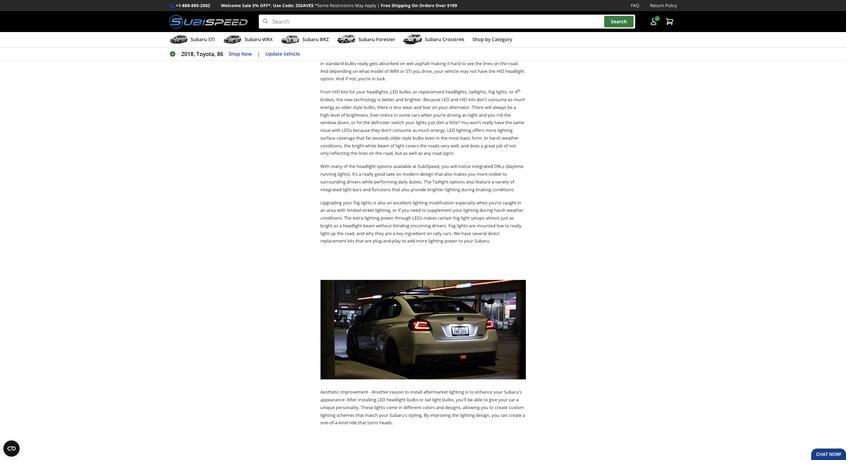 Task type: vqa. For each thing, say whether or not it's contained in the screenshot.
bottom Weather
yes



Task type: describe. For each thing, give the bounding box(es) containing it.
through
[[395, 215, 411, 221]]

with older-style bulbs, over time, they start to get weaker just before dying out. much like any other wear-and tear item. they are great when you just install the bulbs and get that fresh beam of light right off the bat that lasts for a few days, then they tend to settle. while raining or snowing, the light in standard bulbs really gets absorbed on wet asphalt making it hard to see the lines on the road. and depending on what model of wrx or sti you drive, your vehicle may not have the hid headlight option. and if not, you're in luck.
[[320, 37, 525, 82]]

may
[[460, 68, 469, 74]]

light down other
[[511, 45, 520, 51]]

return policy
[[650, 2, 677, 8]]

of left covers
[[390, 143, 395, 149]]

and down older-
[[332, 45, 340, 51]]

but
[[395, 150, 402, 157]]

drivers
[[347, 179, 361, 185]]

will inside brakes, the new technology is better and brighter. because led and hid kits don't consume as much energy as older style bulbs, there is less wear and tear on your alternator. there will always be a high-level of brightness. ever notice in some cars when you're driving at night and you roll the window down, or hit the defroster switch your lights just dim a little? you won't really have the same issue with leds because they don't consume as much energy. led lighting offers more lighting surface coverage that far exceeds older style bulbs even in the most basic form. in harsh weather conditions, the bright white beam of light covers the roads very well, and does a great job of not only reflecting the lines on the road, but as well as any road signs.
[[485, 104, 492, 110]]

the inside aesthetic improvement - another reason to install aftermarket lighting is to enhance your subaru's appearance. after installing led headlight bulbs or tail light bulbs, you'll be able to give your car a unique personality. these lights come in different colors and designs, allowing you to create custom lighting schemes that match your subaru's styling. by improving the lighting design, you can create a one-of-a-kind ride that turns heads.
[[452, 413, 459, 419]]

street
[[362, 208, 374, 214]]

designs,
[[445, 405, 462, 411]]

subaru sti
[[191, 36, 215, 43]]

0 vertical spatial create
[[495, 405, 508, 411]]

harsh inside brakes, the new technology is better and brighter. because led and hid kits don't consume as much energy as older style bulbs, there is less wear and tear on your alternator. there will always be a high-level of brightness. ever notice in some cars when you're driving at night and you roll the window down, or hit the defroster switch your lights just dim a little? you won't really have the same issue with leds because they don't consume as much energy. led lighting offers more lighting surface coverage that far exceeds older style bulbs even in the most basic form. in harsh weather conditions, the bright white beam of light covers the roads very well, and does a great job of not only reflecting the lines on the road, but as well as any road signs.
[[489, 135, 501, 141]]

as down cars
[[413, 127, 417, 133]]

of down absorbed
[[385, 68, 389, 74]]

won't
[[470, 120, 481, 126]]

a down 'visible'
[[492, 179, 494, 185]]

forester
[[376, 36, 395, 43]]

subaru for subaru forester
[[359, 36, 375, 43]]

update
[[266, 51, 282, 57]]

more inside upgrading your fog lights is also an excellent lighting modification especially when you're caught in an area with limited street lighting, or if you need to supplement your lighting during harsh weather conditions. the extra lighting power through leds makes certain fog light setups almost just as bright as a headlight beam without blinding oncoming drivers. fog lights are mounted low to really light up the road, and why they are a key ingredient on rally cars. we have several direct replacement kits that are plug-and-play to add more lighting power to your subaru.
[[416, 238, 427, 244]]

to left see on the right of page
[[462, 60, 466, 66]]

some
[[399, 112, 410, 118]]

light inside brakes, the new technology is better and brighter. because led and hid kits don't consume as much energy as older style bulbs, there is less wear and tear on your alternator. there will always be a high-level of brightness. ever notice in some cars when you're driving at night and you roll the window down, or hit the defroster switch your lights just dim a little? you won't really have the same issue with leds because they don't consume as much energy. led lighting offers more lighting surface coverage that far exceeds older style bulbs even in the most basic form. in harsh weather conditions, the bright white beam of light covers the roads very well, and does a great job of not only reflecting the lines on the road, but as well as any road signs.
[[396, 143, 405, 149]]

duties.
[[409, 179, 423, 185]]

notice inside brakes, the new technology is better and brighter. because led and hid kits don't consume as much energy as older style bulbs, there is less wear and tear on your alternator. there will always be a high-level of brightness. ever notice in some cars when you're driving at night and you roll the window down, or hit the defroster switch your lights just dim a little? you won't really have the same issue with leds because they don't consume as much energy. led lighting offers more lighting surface coverage that far exceeds older style bulbs even in the most basic form. in harsh weather conditions, the bright white beam of light covers the roads very well, and does a great job of not only reflecting the lines on the road, but as well as any road signs.
[[380, 112, 393, 118]]

to right reason
[[405, 390, 409, 396]]

also inside upgrading your fog lights is also an excellent lighting modification especially when you're caught in an area with limited street lighting, or if you need to supplement your lighting during harsh weather conditions. the extra lighting power through leds makes certain fog light setups almost just as bright as a headlight beam without blinding oncoming drivers. fog lights are mounted low to really light up the road, and why they are a key ingredient on rally cars. we have several direct replacement kits that are plug-and-play to add more lighting power to your subaru.
[[377, 200, 386, 206]]

lighting down 'street'
[[364, 215, 380, 221]]

to down give
[[490, 405, 494, 411]]

1 horizontal spatial subaru's
[[504, 390, 522, 396]]

bright inside upgrading your fog lights is also an excellent lighting modification especially when you're caught in an area with limited street lighting, or if you need to supplement your lighting during harsh weather conditions. the extra lighting power through leds makes certain fog light setups almost just as bright as a headlight beam without blinding oncoming drivers. fog lights are mounted low to really light up the road, and why they are a key ingredient on rally cars. we have several direct replacement kits that are plug-and-play to add more lighting power to your subaru.
[[320, 223, 333, 229]]

makes inside upgrading your fog lights is also an excellent lighting modification especially when you're caught in an area with limited street lighting, or if you need to supplement your lighting during harsh weather conditions. the extra lighting power through leds makes certain fog light setups almost just as bright as a headlight beam without blinding oncoming drivers. fog lights are mounted low to really light up the road, and why they are a key ingredient on rally cars. we have several direct replacement kits that are plug-and-play to add more lighting power to your subaru.
[[424, 215, 437, 221]]

subaru for subaru crosstrek
[[425, 36, 441, 43]]

sale
[[242, 2, 251, 8]]

because
[[423, 97, 441, 103]]

the inside upgrading your fog lights is also an excellent lighting modification especially when you're caught in an area with limited street lighting, or if you need to supplement your lighting during harsh weather conditions. the extra lighting power through leds makes certain fog light setups almost just as bright as a headlight beam without blinding oncoming drivers. fog lights are mounted low to really light up the road, and why they are a key ingredient on rally cars. we have several direct replacement kits that are plug-and-play to add more lighting power to your subaru.
[[337, 231, 344, 237]]

cars.
[[443, 231, 453, 237]]

also down daily
[[401, 187, 410, 193]]

good
[[375, 171, 385, 177]]

subaru for subaru wrx
[[245, 36, 261, 43]]

subaru forester button
[[337, 33, 395, 47]]

in down 'energy.'
[[436, 135, 440, 141]]

custom
[[509, 405, 524, 411]]

$199
[[447, 2, 457, 8]]

1 horizontal spatial |
[[377, 2, 380, 8]]

0 horizontal spatial consume
[[393, 127, 411, 133]]

search
[[611, 18, 627, 25]]

the down 'snowing,'
[[489, 68, 496, 74]]

out.
[[474, 37, 482, 43]]

feature
[[476, 179, 491, 185]]

on up not,
[[353, 68, 358, 74]]

kits inside upgrading your fog lights is also an excellent lighting modification especially when you're caught in an area with limited street lighting, or if you need to supplement your lighting during harsh weather conditions. the extra lighting power through leds makes certain fog light setups almost just as bright as a headlight beam without blinding oncoming drivers. fog lights are mounted low to really light up the road, and why they are a key ingredient on rally cars. we have several direct replacement kits that are plug-and-play to add more lighting power to your subaru.
[[347, 238, 354, 244]]

you left can
[[492, 413, 499, 419]]

ever
[[370, 112, 379, 118]]

not inside with older-style bulbs, over time, they start to get weaker just before dying out. much like any other wear-and tear item. they are great when you just install the bulbs and get that fresh beam of light right off the bat that lasts for a few days, then they tend to settle. while raining or snowing, the light in standard bulbs really gets absorbed on wet asphalt making it hard to see the lines on the road. and depending on what model of wrx or sti you drive, your vehicle may not have the hid headlight option. and if not, you're in luck.
[[470, 68, 477, 74]]

brz
[[320, 36, 329, 43]]

you left 'visible'
[[468, 171, 476, 177]]

wear-
[[320, 45, 332, 51]]

bulbs, inside aesthetic improvement - another reason to install aftermarket lighting is to enhance your subaru's appearance. after installing led headlight bulbs or tail light bulbs, you'll be able to give your car a unique personality. these lights come in different colors and designs, allowing you to create custom lighting schemes that match your subaru's styling. by improving the lighting design, you can create a one-of-a-kind ride that turns heads.
[[442, 397, 455, 403]]

led inside aesthetic improvement - another reason to install aftermarket lighting is to enhance your subaru's appearance. after installing led headlight bulbs or tail light bulbs, you'll be able to give your car a unique personality. these lights come in different colors and designs, allowing you to create custom lighting schemes that match your subaru's styling. by improving the lighting design, you can create a one-of-a-kind ride that turns heads.
[[378, 397, 386, 403]]

your down the several at the bottom right of the page
[[464, 238, 473, 244]]

0 horizontal spatial subaru's
[[390, 413, 407, 419]]

bulbs up settle.
[[443, 45, 454, 51]]

roads
[[428, 143, 440, 149]]

bulbs, inside from hid kits for your headlights, led bulbs, or replacement headlights, taillights, fog lights, or 4 th
[[399, 89, 412, 95]]

rally
[[433, 231, 442, 237]]

are down 'why'
[[365, 238, 372, 244]]

subaru crosstrek button
[[403, 33, 464, 47]]

as down lights,
[[508, 97, 513, 103]]

and up alternator.
[[451, 97, 459, 103]]

crosstrek
[[443, 36, 464, 43]]

or down days,
[[400, 68, 405, 74]]

bulbs down bat
[[345, 60, 356, 66]]

subaru sti button
[[169, 33, 215, 47]]

and down there
[[479, 112, 487, 118]]

and inside with many of the headlight options available at subispeed, you will notice integrated drls (daytime running lights). it's a really good take on modern design that also makes you more visible to surrounding drivers while performing daily duties. the taillight options also feature a variety of integrated light bars and functions that also provide brighter lighting during braking conditions.
[[363, 187, 371, 193]]

on down "because"
[[432, 104, 438, 110]]

to down we
[[459, 238, 463, 244]]

and up cars
[[414, 104, 422, 110]]

light inside aesthetic improvement - another reason to install aftermarket lighting is to enhance your subaru's appearance. after installing led headlight bulbs or tail light bulbs, you'll be able to give your car a unique personality. these lights come in different colors and designs, allowing you to create custom lighting schemes that match your subaru's styling. by improving the lighting design, you can create a one-of-a-kind ride that turns heads.
[[432, 397, 441, 403]]

install inside aesthetic improvement - another reason to install aftermarket lighting is to enhance your subaru's appearance. after installing led headlight bulbs or tail light bulbs, you'll be able to give your car a unique personality. these lights come in different colors and designs, allowing you to create custom lighting schemes that match your subaru's styling. by improving the lighting design, you can create a one-of-a-kind ride that turns heads.
[[410, 390, 422, 396]]

almost
[[486, 215, 500, 221]]

light up road.
[[515, 53, 524, 59]]

up
[[330, 231, 336, 237]]

0 horizontal spatial power
[[381, 215, 394, 221]]

in down right
[[320, 60, 324, 66]]

lighting down especially
[[463, 208, 479, 214]]

0 vertical spatial and
[[320, 68, 329, 74]]

as up level
[[336, 104, 340, 110]]

bulbs, inside with older-style bulbs, over time, they start to get weaker just before dying out. much like any other wear-and tear item. they are great when you just install the bulbs and get that fresh beam of light right off the bat that lasts for a few days, then they tend to settle. while raining or snowing, the light in standard bulbs really gets absorbed on wet asphalt making it hard to see the lines on the road. and depending on what model of wrx or sti you drive, your vehicle may not have the hid headlight option. and if not, you're in luck.
[[354, 37, 366, 43]]

wrx inside with older-style bulbs, over time, they start to get weaker just before dying out. much like any other wear-and tear item. they are great when you just install the bulbs and get that fresh beam of light right off the bat that lasts for a few days, then they tend to settle. while raining or snowing, the light in standard bulbs really gets absorbed on wet asphalt making it hard to see the lines on the road. and depending on what model of wrx or sti you drive, your vehicle may not have the hid headlight option. and if not, you're in luck.
[[390, 68, 399, 74]]

or left 4
[[509, 89, 514, 95]]

a-
[[335, 420, 339, 426]]

just down a subaru crosstrek thumbnail image
[[413, 45, 421, 51]]

are up and- at bottom
[[385, 231, 392, 237]]

that down daily
[[392, 187, 400, 193]]

on down white
[[369, 150, 374, 157]]

in inside aesthetic improvement - another reason to install aftermarket lighting is to enhance your subaru's appearance. after installing led headlight bulbs or tail light bulbs, you'll be able to give your car a unique personality. these lights come in different colors and designs, allowing you to create custom lighting schemes that match your subaru's styling. by improving the lighting design, you can create a one-of-a-kind ride that turns heads.
[[399, 405, 403, 411]]

the left road.
[[500, 60, 507, 66]]

search button
[[604, 16, 634, 27]]

lights inside brakes, the new technology is better and brighter. because led and hid kits don't consume as much energy as older style bulbs, there is less wear and tear on your alternator. there will always be a high-level of brightness. ever notice in some cars when you're driving at night and you roll the window down, or hit the defroster switch your lights just dim a little? you won't really have the same issue with leds because they don't consume as much energy. led lighting offers more lighting surface coverage that far exceeds older style bulbs even in the most basic form. in harsh weather conditions, the bright white beam of light covers the roads very well, and does a great job of not only reflecting the lines on the road, but as well as any road signs.
[[416, 120, 427, 126]]

is inside upgrading your fog lights is also an excellent lighting modification especially when you're caught in an area with limited street lighting, or if you need to supplement your lighting during harsh weather conditions. the extra lighting power through leds makes certain fog light setups almost just as bright as a headlight beam without blinding oncoming drivers. fog lights are mounted low to really light up the road, and why they are a key ingredient on rally cars. we have several direct replacement kits that are plug-and-play to add more lighting power to your subaru.
[[373, 200, 376, 206]]

that down item.
[[354, 53, 362, 59]]

design
[[420, 171, 434, 177]]

by
[[424, 413, 429, 419]]

a right does
[[481, 143, 483, 149]]

0 horizontal spatial older
[[341, 104, 352, 110]]

are down setups
[[469, 223, 476, 229]]

the right see on the right of page
[[475, 60, 482, 66]]

on down 'snowing,'
[[494, 60, 499, 66]]

heads.
[[380, 420, 393, 426]]

the left new
[[336, 97, 343, 103]]

led right "because"
[[442, 97, 450, 103]]

makes inside with many of the headlight options available at subispeed, you will notice integrated drls (daytime running lights). it's a really good take on modern design that also makes you more visible to surrounding drivers while performing daily duties. the taillight options also feature a variety of integrated light bars and functions that also provide brighter lighting during braking conditions.
[[454, 171, 467, 177]]

brakes, the new technology is better and brighter. because led and hid kits don't consume as much energy as older style bulbs, there is less wear and tear on your alternator. there will always be a high-level of brightness. ever notice in some cars when you're driving at night and you roll the window down, or hit the defroster switch your lights just dim a little? you won't really have the same issue with leds because they don't consume as much energy. led lighting offers more lighting surface coverage that far exceeds older style bulbs even in the most basic form. in harsh weather conditions, the bright white beam of light covers the roads very well, and does a great job of not only reflecting the lines on the road, but as well as any road signs.
[[320, 97, 525, 157]]

a right it's on the left top of page
[[359, 171, 361, 177]]

welcome
[[221, 2, 241, 8]]

or down fresh
[[482, 53, 487, 59]]

match
[[365, 413, 378, 419]]

to right start
[[410, 37, 414, 43]]

mounted
[[477, 223, 496, 229]]

5%
[[252, 2, 259, 8]]

exceeds
[[373, 135, 389, 141]]

fog inside from hid kits for your headlights, led bulbs, or replacement headlights, taillights, fog lights, or 4 th
[[489, 89, 495, 95]]

time,
[[377, 37, 388, 43]]

lighting down "you"
[[456, 127, 471, 133]]

0 vertical spatial consume
[[488, 97, 507, 103]]

days,
[[393, 53, 403, 59]]

before
[[447, 37, 461, 43]]

visible
[[489, 171, 502, 177]]

1 vertical spatial older
[[390, 135, 401, 141]]

just inside brakes, the new technology is better and brighter. because led and hid kits don't consume as much energy as older style bulbs, there is less wear and tear on your alternator. there will always be a high-level of brightness. ever notice in some cars when you're driving at night and you roll the window down, or hit the defroster switch your lights just dim a little? you won't really have the same issue with leds because they don't consume as much energy. led lighting offers more lighting surface coverage that far exceeds older style bulbs even in the most basic form. in harsh weather conditions, the bright white beam of light covers the roads very well, and does a great job of not only reflecting the lines on the road, but as well as any road signs.
[[428, 120, 435, 126]]

the down coverage
[[344, 143, 351, 149]]

lighting down the rally
[[428, 238, 443, 244]]

light left setups
[[461, 215, 470, 221]]

a down custom
[[523, 413, 525, 419]]

on left wet
[[400, 60, 405, 66]]

they inside brakes, the new technology is better and brighter. because led and hid kits don't consume as much energy as older style bulbs, there is less wear and tear on your alternator. there will always be a high-level of brightness. ever notice in some cars when you're driving at night and you roll the window down, or hit the defroster switch your lights just dim a little? you won't really have the same issue with leds because they don't consume as much energy. led lighting offers more lighting surface coverage that far exceeds older style bulbs even in the most basic form. in harsh weather conditions, the bright white beam of light covers the roads very well, and does a great job of not only reflecting the lines on the road, but as well as any road signs.
[[371, 127, 380, 133]]

1 horizontal spatial fog
[[453, 215, 460, 221]]

sti inside dropdown button
[[208, 36, 215, 43]]

they up 'asphalt'
[[415, 53, 424, 59]]

down,
[[337, 120, 350, 126]]

your up heads.
[[379, 413, 388, 419]]

road, inside upgrading your fog lights is also an excellent lighting modification especially when you're caught in an area with limited street lighting, or if you need to supplement your lighting during harsh weather conditions. the extra lighting power through leds makes certain fog light setups almost just as bright as a headlight beam without blinding oncoming drivers. fog lights are mounted low to really light up the road, and why they are a key ingredient on rally cars. we have several direct replacement kits that are plug-and-play to add more lighting power to your subaru.
[[345, 231, 356, 237]]

setups
[[471, 215, 485, 221]]

brakes,
[[320, 97, 335, 103]]

great inside brakes, the new technology is better and brighter. because led and hid kits don't consume as much energy as older style bulbs, there is less wear and tear on your alternator. there will always be a high-level of brightness. ever notice in some cars when you're driving at night and you roll the window down, or hit the defroster switch your lights just dim a little? you won't really have the same issue with leds because they don't consume as much energy. led lighting offers more lighting surface coverage that far exceeds older style bulbs even in the most basic form. in harsh weather conditions, the bright white beam of light covers the roads very well, and does a great job of not only reflecting the lines on the road, but as well as any road signs.
[[485, 143, 495, 149]]

play
[[392, 238, 401, 244]]

of up lights).
[[344, 164, 348, 170]]

beam inside upgrading your fog lights is also an excellent lighting modification especially when you're caught in an area with limited street lighting, or if you need to supplement your lighting during harsh weather conditions. the extra lighting power through leds makes certain fog light setups almost just as bright as a headlight beam without blinding oncoming drivers. fog lights are mounted low to really light up the road, and why they are a key ingredient on rally cars. we have several direct replacement kits that are plug-and-play to add more lighting power to your subaru.
[[363, 223, 375, 229]]

just left before
[[439, 37, 446, 43]]

to right need
[[422, 208, 426, 214]]

with inside upgrading your fog lights is also an excellent lighting modification especially when you're caught in an area with limited street lighting, or if you need to supplement your lighting during harsh weather conditions. the extra lighting power through leds makes certain fog light setups almost just as bright as a headlight beam without blinding oncoming drivers. fog lights are mounted low to really light up the road, and why they are a key ingredient on rally cars. we have several direct replacement kits that are plug-and-play to add more lighting power to your subaru.
[[337, 208, 346, 214]]

with for with older-style bulbs, over time, they start to get weaker just before dying out. much like any other wear-and tear item. they are great when you just install the bulbs and get that fresh beam of light right off the bat that lasts for a few days, then they tend to settle. while raining or snowing, the light in standard bulbs really gets absorbed on wet asphalt making it hard to see the lines on the road. and depending on what model of wrx or sti you drive, your vehicle may not have the hid headlight option. and if not, you're in luck.
[[320, 37, 330, 43]]

lines inside brakes, the new technology is better and brighter. because led and hid kits don't consume as much energy as older style bulbs, there is less wear and tear on your alternator. there will always be a high-level of brightness. ever notice in some cars when you're driving at night and you roll the window down, or hit the defroster switch your lights just dim a little? you won't really have the same issue with leds because they don't consume as much energy. led lighting offers more lighting surface coverage that far exceeds older style bulbs even in the most basic form. in harsh weather conditions, the bright white beam of light covers the roads very well, and does a great job of not only reflecting the lines on the road, but as well as any road signs.
[[358, 150, 368, 157]]

lighting up the you'll
[[449, 390, 464, 396]]

with inside brakes, the new technology is better and brighter. because led and hid kits don't consume as much energy as older style bulbs, there is less wear and tear on your alternator. there will always be a high-level of brightness. ever notice in some cars when you're driving at night and you roll the window down, or hit the defroster switch your lights just dim a little? you won't really have the same issue with leds because they don't consume as much energy. led lighting offers more lighting surface coverage that far exceeds older style bulbs even in the most basic form. in harsh weather conditions, the bright white beam of light covers the roads very well, and does a great job of not only reflecting the lines on the road, but as well as any road signs.
[[332, 127, 341, 133]]

replacement inside from hid kits for your headlights, led bulbs, or replacement headlights, taillights, fog lights, or 4 th
[[419, 89, 444, 95]]

area
[[327, 208, 336, 214]]

to inside with many of the headlight options available at subispeed, you will notice integrated drls (daytime running lights). it's a really good take on modern design that also makes you more visible to surrounding drivers while performing daily duties. the taillight options also feature a variety of integrated light bars and functions that also provide brighter lighting during braking conditions.
[[503, 171, 507, 177]]

you up design,
[[481, 405, 488, 411]]

the right roll
[[504, 112, 511, 118]]

1 vertical spatial options
[[450, 179, 465, 185]]

your down especially
[[453, 208, 462, 214]]

lighting down roll
[[498, 127, 513, 133]]

to left enhance
[[470, 390, 474, 396]]

0 horizontal spatial options
[[377, 164, 392, 170]]

that up "ride"
[[356, 413, 364, 419]]

notice inside with many of the headlight options available at subispeed, you will notice integrated drls (daytime running lights). it's a really good take on modern design that also makes you more visible to surrounding drivers while performing daily duties. the taillight options also feature a variety of integrated light bars and functions that also provide brighter lighting during braking conditions.
[[458, 164, 471, 170]]

subaru brz
[[302, 36, 329, 43]]

is up there
[[378, 97, 381, 103]]

just inside upgrading your fog lights is also an excellent lighting modification especially when you're caught in an area with limited street lighting, or if you need to supplement your lighting during harsh weather conditions. the extra lighting power through leds makes certain fog light setups almost just as bright as a headlight beam without blinding oncoming drivers. fog lights are mounted low to really light up the road, and why they are a key ingredient on rally cars. we have several direct replacement kits that are plug-and-play to add more lighting power to your subaru.
[[501, 215, 508, 221]]

subaru for subaru sti
[[191, 36, 207, 43]]

0 horizontal spatial don't
[[381, 127, 392, 133]]

the down the even
[[420, 143, 427, 149]]

as down the caught
[[509, 215, 514, 221]]

drive,
[[422, 68, 433, 74]]

a down upgrading
[[339, 223, 342, 229]]

signs.
[[443, 150, 455, 157]]

the right hit
[[363, 120, 370, 126]]

sssave5
[[296, 2, 314, 8]]

of right job
[[504, 143, 508, 149]]

and down basic at top right
[[461, 143, 469, 149]]

dying
[[462, 37, 473, 43]]

install inside with older-style bulbs, over time, they start to get weaker just before dying out. much like any other wear-and tear item. they are great when you just install the bulbs and get that fresh beam of light right off the bat that lasts for a few days, then they tend to settle. while raining or snowing, the light in standard bulbs really gets absorbed on wet asphalt making it hard to see the lines on the road. and depending on what model of wrx or sti you drive, your vehicle may not have the hid headlight option. and if not, you're in luck.
[[422, 45, 434, 51]]

that inside upgrading your fog lights is also an excellent lighting modification especially when you're caught in an area with limited street lighting, or if you need to supplement your lighting during harsh weather conditions. the extra lighting power through leds makes certain fog light setups almost just as bright as a headlight beam without blinding oncoming drivers. fog lights are mounted low to really light up the road, and why they are a key ingredient on rally cars. we have several direct replacement kits that are plug-and-play to add more lighting power to your subaru.
[[356, 238, 364, 244]]

*some restrictions may apply | free shipping on orders over $199
[[315, 2, 457, 8]]

of right variety
[[510, 179, 514, 185]]

gets
[[370, 60, 378, 66]]

reflecting
[[330, 150, 349, 157]]

beam inside brakes, the new technology is better and brighter. because led and hid kits don't consume as much energy as older style bulbs, there is less wear and tear on your alternator. there will always be a high-level of brightness. ever notice in some cars when you're driving at night and you roll the window down, or hit the defroster switch your lights just dim a little? you won't really have the same issue with leds because they don't consume as much energy. led lighting offers more lighting surface coverage that far exceeds older style bulbs even in the most basic form. in harsh weather conditions, the bright white beam of light covers the roads very well, and does a great job of not only reflecting the lines on the road, but as well as any road signs.
[[378, 143, 389, 149]]

from
[[320, 89, 331, 95]]

1 horizontal spatial integrated
[[472, 164, 493, 170]]

caught
[[503, 200, 516, 206]]

subaru crosstrek
[[425, 36, 464, 43]]

any inside brakes, the new technology is better and brighter. because led and hid kits don't consume as much energy as older style bulbs, there is less wear and tear on your alternator. there will always be a high-level of brightness. ever notice in some cars when you're driving at night and you roll the window down, or hit the defroster switch your lights just dim a little? you won't really have the same issue with leds because they don't consume as much energy. led lighting offers more lighting surface coverage that far exceeds older style bulbs even in the most basic form. in harsh weather conditions, the bright white beam of light covers the roads very well, and does a great job of not only reflecting the lines on the road, but as well as any road signs.
[[424, 150, 431, 157]]

1 vertical spatial integrated
[[320, 187, 342, 193]]

that up taillight
[[435, 171, 443, 177]]

replacement inside upgrading your fog lights is also an excellent lighting modification especially when you're caught in an area with limited street lighting, or if you need to supplement your lighting during harsh weather conditions. the extra lighting power through leds makes certain fog light setups almost just as bright as a headlight beam without blinding oncoming drivers. fog lights are mounted low to really light up the road, and why they are a key ingredient on rally cars. we have several direct replacement kits that are plug-and-play to add more lighting power to your subaru.
[[320, 238, 346, 244]]

schemes
[[337, 413, 355, 419]]

as up up
[[334, 223, 338, 229]]

0 vertical spatial get
[[415, 37, 421, 43]]

weather inside upgrading your fog lights is also an excellent lighting modification especially when you're caught in an area with limited street lighting, or if you need to supplement your lighting during harsh weather conditions. the extra lighting power through leds makes certain fog light setups almost just as bright as a headlight beam without blinding oncoming drivers. fog lights are mounted low to really light up the road, and why they are a key ingredient on rally cars. we have several direct replacement kits that are plug-and-play to add more lighting power to your subaru.
[[507, 208, 524, 214]]

during inside with many of the headlight options available at subispeed, you will notice integrated drls (daytime running lights). it's a really good take on modern design that also makes you more visible to surrounding drivers while performing daily duties. the taillight options also feature a variety of integrated light bars and functions that also provide brighter lighting during braking conditions.
[[461, 187, 475, 193]]

leds inside upgrading your fog lights is also an excellent lighting modification especially when you're caught in an area with limited street lighting, or if you need to supplement your lighting during harsh weather conditions. the extra lighting power through leds makes certain fog light setups almost just as bright as a headlight beam without blinding oncoming drivers. fog lights are mounted low to really light up the road, and why they are a key ingredient on rally cars. we have several direct replacement kits that are plug-and-play to add more lighting power to your subaru.
[[412, 215, 422, 221]]

great inside with older-style bulbs, over time, they start to get weaker just before dying out. much like any other wear-and tear item. they are great when you just install the bulbs and get that fresh beam of light right off the bat that lasts for a few days, then they tend to settle. while raining or snowing, the light in standard bulbs really gets absorbed on wet asphalt making it hard to see the lines on the road. and depending on what model of wrx or sti you drive, your vehicle may not have the hid headlight option. and if not, you're in luck.
[[381, 45, 391, 51]]

bulbs inside aesthetic improvement - another reason to install aftermarket lighting is to enhance your subaru's appearance. after installing led headlight bulbs or tail light bulbs, you'll be able to give your car a unique personality. these lights come in different colors and designs, allowing you to create custom lighting schemes that match your subaru's styling. by improving the lighting design, you can create a one-of-a-kind ride that turns heads.
[[407, 397, 418, 403]]

and inside aesthetic improvement - another reason to install aftermarket lighting is to enhance your subaru's appearance. after installing led headlight bulbs or tail light bulbs, you'll be able to give your car a unique personality. these lights come in different colors and designs, allowing you to create custom lighting schemes that match your subaru's styling. by improving the lighting design, you can create a one-of-a-kind ride that turns heads.
[[436, 405, 444, 411]]

1 horizontal spatial much
[[514, 97, 525, 103]]

your up limited
[[343, 200, 352, 206]]

have inside brakes, the new technology is better and brighter. because led and hid kits don't consume as much energy as older style bulbs, there is less wear and tear on your alternator. there will always be a high-level of brightness. ever notice in some cars when you're driving at night and you roll the window down, or hit the defroster switch your lights just dim a little? you won't really have the same issue with leds because they don't consume as much energy. led lighting offers more lighting surface coverage that far exceeds older style bulbs even in the most basic form. in harsh weather conditions, the bright white beam of light covers the roads very well, and does a great job of not only reflecting the lines on the road, but as well as any road signs.
[[494, 120, 504, 126]]

supplement
[[427, 208, 452, 214]]

your up give
[[494, 390, 503, 396]]

or up brighter. at top
[[413, 89, 417, 95]]

lights inside aesthetic improvement - another reason to install aftermarket lighting is to enhance your subaru's appearance. after installing led headlight bulbs or tail light bulbs, you'll be able to give your car a unique personality. these lights come in different colors and designs, allowing you to create custom lighting schemes that match your subaru's styling. by improving the lighting design, you can create a one-of-a-kind ride that turns heads.
[[374, 405, 385, 411]]

the up road.
[[507, 53, 514, 59]]

that right "ride"
[[358, 420, 366, 426]]

certain
[[438, 215, 452, 221]]

as right "but"
[[403, 150, 408, 157]]

0 horizontal spatial fog
[[353, 200, 360, 206]]

better
[[382, 97, 395, 103]]

1 vertical spatial power
[[445, 238, 458, 244]]

more inside with many of the headlight options available at subispeed, you will notice integrated drls (daytime running lights). it's a really good take on modern design that also makes you more visible to surrounding drivers while performing daily duties. the taillight options also feature a variety of integrated light bars and functions that also provide brighter lighting during braking conditions.
[[477, 171, 488, 177]]

subispeed logo image
[[169, 15, 248, 29]]

coverage
[[337, 135, 355, 141]]

0 horizontal spatial |
[[257, 50, 260, 58]]

what
[[359, 68, 369, 74]]

1 vertical spatial create
[[509, 413, 522, 419]]

a right dim
[[446, 120, 448, 126]]

shop for shop by category
[[473, 36, 484, 43]]

the inside with many of the headlight options available at subispeed, you will notice integrated drls (daytime running lights). it's a really good take on modern design that also makes you more visible to surrounding drivers while performing daily duties. the taillight options also feature a variety of integrated light bars and functions that also provide brighter lighting during braking conditions.
[[424, 179, 431, 185]]

lights).
[[338, 171, 351, 177]]

of down category
[[506, 45, 510, 51]]

with for with many of the headlight options available at subispeed, you will notice integrated drls (daytime running lights). it's a really good take on modern design that also makes you more visible to surrounding drivers while performing daily duties. the taillight options also feature a variety of integrated light bars and functions that also provide brighter lighting during braking conditions.
[[320, 164, 330, 170]]

and up while
[[456, 45, 463, 51]]

improved
[[320, 24, 340, 30]]

extra
[[353, 215, 363, 221]]

1 horizontal spatial style
[[353, 104, 363, 110]]

improved visibility:
[[320, 24, 359, 30]]

wet
[[406, 60, 414, 66]]

harsh inside upgrading your fog lights is also an excellent lighting modification especially when you're caught in an area with limited street lighting, or if you need to supplement your lighting during harsh weather conditions. the extra lighting power through leds makes certain fog light setups almost just as bright as a headlight beam without blinding oncoming drivers. fog lights are mounted low to really light up the road, and why they are a key ingredient on rally cars. we have several direct replacement kits that are plug-and-play to add more lighting power to your subaru.
[[494, 208, 506, 214]]

2 vertical spatial style
[[402, 135, 412, 141]]

the down white
[[375, 150, 382, 157]]

a subaru brz thumbnail image image
[[281, 34, 300, 45]]

update vehicle button
[[266, 50, 300, 58]]

1 horizontal spatial and
[[336, 76, 344, 82]]

the up very
[[441, 135, 448, 141]]

also up taillight
[[444, 171, 452, 177]]

over
[[367, 37, 376, 43]]

over
[[435, 2, 446, 8]]

th
[[517, 89, 521, 93]]

to left give
[[484, 397, 488, 403]]

surrounding
[[320, 179, 346, 185]]

these
[[361, 405, 373, 411]]

a down 4
[[514, 104, 516, 110]]

a subaru sti thumbnail image image
[[169, 34, 188, 45]]

white
[[365, 143, 377, 149]]

hid inside from hid kits for your headlights, led bulbs, or replacement headlights, taillights, fog lights, or 4 th
[[332, 89, 340, 95]]

faq
[[631, 2, 639, 8]]

add
[[407, 238, 415, 244]]

and inside upgrading your fog lights is also an excellent lighting modification especially when you're caught in an area with limited street lighting, or if you need to supplement your lighting during harsh weather conditions. the extra lighting power through leds makes certain fog light setups almost just as bright as a headlight beam without blinding oncoming drivers. fog lights are mounted low to really light up the road, and why they are a key ingredient on rally cars. we have several direct replacement kits that are plug-and-play to add more lighting power to your subaru.
[[357, 231, 364, 237]]

most
[[449, 135, 459, 141]]

the left same
[[505, 120, 512, 126]]



Task type: locate. For each thing, give the bounding box(es) containing it.
settle.
[[441, 53, 453, 59]]

1 vertical spatial harsh
[[494, 208, 506, 214]]

you
[[461, 120, 469, 126]]

1 vertical spatial and
[[336, 76, 344, 82]]

asphalt
[[415, 60, 430, 66]]

0 horizontal spatial style
[[343, 37, 353, 43]]

+1-
[[176, 2, 182, 8]]

0 vertical spatial any
[[504, 37, 511, 43]]

fog up limited
[[353, 200, 360, 206]]

0 vertical spatial with
[[332, 127, 341, 133]]

taillights,
[[469, 89, 487, 95]]

1 horizontal spatial headlights,
[[446, 89, 468, 95]]

get left weaker
[[415, 37, 421, 43]]

light left up
[[320, 231, 329, 237]]

1 vertical spatial will
[[450, 164, 457, 170]]

888-
[[182, 2, 191, 8]]

just
[[439, 37, 446, 43], [413, 45, 421, 51], [428, 120, 435, 126], [501, 215, 508, 221]]

taillight
[[433, 179, 449, 185]]

2 horizontal spatial style
[[402, 135, 412, 141]]

1 vertical spatial you're
[[433, 112, 446, 118]]

kits inside from hid kits for your headlights, led bulbs, or replacement headlights, taillights, fog lights, or 4 th
[[341, 89, 348, 95]]

your down some
[[405, 120, 415, 126]]

makes
[[454, 171, 467, 177], [424, 215, 437, 221]]

provide
[[411, 187, 426, 193]]

road
[[432, 150, 442, 157]]

0 horizontal spatial and
[[320, 68, 329, 74]]

light left bars at top
[[343, 187, 352, 193]]

depending
[[330, 68, 352, 74]]

0 vertical spatial more
[[486, 127, 497, 133]]

conditions. inside upgrading your fog lights is also an excellent lighting modification especially when you're caught in an area with limited street lighting, or if you need to supplement your lighting during harsh weather conditions. the extra lighting power through leds makes certain fog light setups almost just as bright as a headlight beam without blinding oncoming drivers. fog lights are mounted low to really light up the road, and why they are a key ingredient on rally cars. we have several direct replacement kits that are plug-and-play to add more lighting power to your subaru.
[[320, 215, 343, 221]]

have inside with older-style bulbs, over time, they start to get weaker just before dying out. much like any other wear-and tear item. they are great when you just install the bulbs and get that fresh beam of light right off the bat that lasts for a few days, then they tend to settle. while raining or snowing, the light in standard bulbs really gets absorbed on wet asphalt making it hard to see the lines on the road. and depending on what model of wrx or sti you drive, your vehicle may not have the hid headlight option. and if not, you're in luck.
[[478, 68, 488, 74]]

0 vertical spatial leds
[[342, 127, 352, 133]]

toyota,
[[196, 50, 216, 58]]

in down "less" on the top left
[[394, 112, 398, 118]]

with right area
[[337, 208, 346, 214]]

with inside with many of the headlight options available at subispeed, you will notice integrated drls (daytime running lights). it's a really good take on modern design that also makes you more visible to surrounding drivers while performing daily duties. the taillight options also feature a variety of integrated light bars and functions that also provide brighter lighting during braking conditions.
[[320, 164, 330, 170]]

1 horizontal spatial during
[[480, 208, 493, 214]]

-
[[369, 390, 371, 396]]

far
[[366, 135, 371, 141]]

you up the through
[[402, 208, 409, 214]]

0 vertical spatial lines
[[483, 60, 493, 66]]

older down new
[[341, 104, 352, 110]]

when inside with older-style bulbs, over time, they start to get weaker just before dying out. much like any other wear-and tear item. they are great when you just install the bulbs and get that fresh beam of light right off the bat that lasts for a few days, then they tend to settle. while raining or snowing, the light in standard bulbs really gets absorbed on wet asphalt making it hard to see the lines on the road. and depending on what model of wrx or sti you drive, your vehicle may not have the hid headlight option. and if not, you're in luck.
[[392, 45, 404, 51]]

raining
[[467, 53, 481, 59]]

in inside upgrading your fog lights is also an excellent lighting modification especially when you're caught in an area with limited street lighting, or if you need to supplement your lighting during harsh weather conditions. the extra lighting power through leds makes certain fog light setups almost just as bright as a headlight beam without blinding oncoming drivers. fog lights are mounted low to really light up the road, and why they are a key ingredient on rally cars. we have several direct replacement kits that are plug-and-play to add more lighting power to your subaru.
[[518, 200, 521, 206]]

new
[[344, 97, 353, 103]]

0 vertical spatial shop
[[473, 36, 484, 43]]

if inside upgrading your fog lights is also an excellent lighting modification especially when you're caught in an area with limited street lighting, or if you need to supplement your lighting during harsh weather conditions. the extra lighting power through leds makes certain fog light setups almost just as bright as a headlight beam without blinding oncoming drivers. fog lights are mounted low to really light up the road, and why they are a key ingredient on rally cars. we have several direct replacement kits that are plug-and-play to add more lighting power to your subaru.
[[398, 208, 401, 214]]

be right always
[[508, 104, 513, 110]]

1 vertical spatial much
[[418, 127, 430, 133]]

headlight inside with many of the headlight options available at subispeed, you will notice integrated drls (daytime running lights). it's a really good take on modern design that also makes you more visible to surrounding drivers while performing daily duties. the taillight options also feature a variety of integrated light bars and functions that also provide brighter lighting during braking conditions.
[[357, 164, 376, 170]]

with many of the headlight options available at subispeed, you will notice integrated drls (daytime running lights). it's a really good take on modern design that also makes you more visible to surrounding drivers while performing daily duties. the taillight options also feature a variety of integrated light bars and functions that also provide brighter lighting during braking conditions.
[[320, 164, 524, 193]]

0 vertical spatial when
[[392, 45, 404, 51]]

lighting inside with many of the headlight options available at subispeed, you will notice integrated drls (daytime running lights). it's a really good take on modern design that also makes you more visible to surrounding drivers while performing daily duties. the taillight options also feature a variety of integrated light bars and functions that also provide brighter lighting during braking conditions.
[[445, 187, 460, 193]]

power down cars.
[[445, 238, 458, 244]]

create up can
[[495, 405, 508, 411]]

is
[[378, 97, 381, 103], [389, 104, 393, 110], [373, 200, 376, 206], [465, 390, 469, 396]]

braking
[[476, 187, 491, 193]]

the inside upgrading your fog lights is also an excellent lighting modification especially when you're caught in an area with limited street lighting, or if you need to supplement your lighting during harsh weather conditions. the extra lighting power through leds makes certain fog light setups almost just as bright as a headlight beam without blinding oncoming drivers. fog lights are mounted low to really light up the road, and why they are a key ingredient on rally cars. we have several direct replacement kits that are plug-and-play to add more lighting power to your subaru.
[[344, 215, 352, 221]]

885-
[[191, 2, 200, 8]]

brighter.
[[405, 97, 422, 103]]

really up offers
[[482, 120, 493, 126]]

appearance.
[[320, 397, 346, 403]]

conditions. inside with many of the headlight options available at subispeed, you will notice integrated drls (daytime running lights). it's a really good take on modern design that also makes you more visible to surrounding drivers while performing daily duties. the taillight options also feature a variety of integrated light bars and functions that also provide brighter lighting during braking conditions.
[[492, 187, 515, 193]]

harsh up almost
[[494, 208, 506, 214]]

at up "you"
[[462, 112, 466, 118]]

at inside with many of the headlight options available at subispeed, you will notice integrated drls (daytime running lights). it's a really good take on modern design that also makes you more visible to surrounding drivers while performing daily duties. the taillight options also feature a variety of integrated light bars and functions that also provide brighter lighting during braking conditions.
[[413, 164, 417, 170]]

1 horizontal spatial lines
[[483, 60, 493, 66]]

and up option.
[[320, 68, 329, 74]]

0 vertical spatial notice
[[380, 112, 393, 118]]

0 horizontal spatial hid
[[332, 89, 340, 95]]

older-
[[331, 37, 343, 43]]

1 horizontal spatial any
[[504, 37, 511, 43]]

2 horizontal spatial when
[[476, 200, 488, 206]]

button image
[[649, 18, 658, 26]]

lights up the match at the bottom of the page
[[374, 405, 385, 411]]

shop left by
[[473, 36, 484, 43]]

hid down 'snowing,'
[[497, 68, 504, 74]]

the down design
[[424, 179, 431, 185]]

at
[[462, 112, 466, 118], [413, 164, 417, 170]]

hid inside with older-style bulbs, over time, they start to get weaker just before dying out. much like any other wear-and tear item. they are great when you just install the bulbs and get that fresh beam of light right off the bat that lasts for a few days, then they tend to settle. while raining or snowing, the light in standard bulbs really gets absorbed on wet asphalt making it hard to see the lines on the road. and depending on what model of wrx or sti you drive, your vehicle may not have the hid headlight option. and if not, you're in luck.
[[497, 68, 504, 74]]

have inside upgrading your fog lights is also an excellent lighting modification especially when you're caught in an area with limited street lighting, or if you need to supplement your lighting during harsh weather conditions. the extra lighting power through leds makes certain fog light setups almost just as bright as a headlight beam without blinding oncoming drivers. fog lights are mounted low to really light up the road, and why they are a key ingredient on rally cars. we have several direct replacement kits that are plug-and-play to add more lighting power to your subaru.
[[461, 231, 471, 237]]

1 horizontal spatial will
[[485, 104, 492, 110]]

wrx
[[262, 36, 273, 43], [390, 68, 399, 74]]

any
[[504, 37, 511, 43], [424, 150, 431, 157]]

subaru forester
[[359, 36, 395, 43]]

0 horizontal spatial tear
[[341, 45, 349, 51]]

1 vertical spatial conditions.
[[320, 215, 343, 221]]

2 vertical spatial more
[[416, 238, 427, 244]]

road, inside brakes, the new technology is better and brighter. because led and hid kits don't consume as much energy as older style bulbs, there is less wear and tear on your alternator. there will always be a high-level of brightness. ever notice in some cars when you're driving at night and you roll the window down, or hit the defroster switch your lights just dim a little? you won't really have the same issue with leds because they don't consume as much energy. led lighting offers more lighting surface coverage that far exceeds older style bulbs even in the most basic form. in harsh weather conditions, the bright white beam of light covers the roads very well, and does a great job of not only reflecting the lines on the road, but as well as any road signs.
[[383, 150, 394, 157]]

get down dying
[[465, 45, 471, 51]]

lighting down "unique"
[[320, 413, 335, 419]]

leds
[[342, 127, 352, 133], [412, 215, 422, 221]]

1 horizontal spatial bright
[[352, 143, 364, 149]]

window
[[320, 120, 336, 126]]

0 vertical spatial harsh
[[489, 135, 501, 141]]

you're inside with older-style bulbs, over time, they start to get weaker just before dying out. much like any other wear-and tear item. they are great when you just install the bulbs and get that fresh beam of light right off the bat that lasts for a few days, then they tend to settle. while raining or snowing, the light in standard bulbs really gets absorbed on wet asphalt making it hard to see the lines on the road. and depending on what model of wrx or sti you drive, your vehicle may not have the hid headlight option. and if not, you're in luck.
[[358, 76, 371, 82]]

well,
[[451, 143, 460, 149]]

style up covers
[[402, 135, 412, 141]]

not down see on the right of page
[[470, 68, 477, 74]]

a subaru wrx thumbnail image image
[[223, 34, 242, 45]]

1 vertical spatial if
[[398, 208, 401, 214]]

great down in
[[485, 143, 495, 149]]

well
[[409, 150, 417, 157]]

1 horizontal spatial get
[[465, 45, 471, 51]]

beam down like
[[493, 45, 505, 51]]

1 horizontal spatial you're
[[433, 112, 446, 118]]

when down braking
[[476, 200, 488, 206]]

0 vertical spatial for
[[373, 53, 379, 59]]

0 horizontal spatial when
[[392, 45, 404, 51]]

for inside with older-style bulbs, over time, they start to get weaker just before dying out. much like any other wear-and tear item. they are great when you just install the bulbs and get that fresh beam of light right off the bat that lasts for a few days, then they tend to settle. while raining or snowing, the light in standard bulbs really gets absorbed on wet asphalt making it hard to see the lines on the road. and depending on what model of wrx or sti you drive, your vehicle may not have the hid headlight option. and if not, you're in luck.
[[373, 53, 379, 59]]

much
[[514, 97, 525, 103], [418, 127, 430, 133]]

they inside upgrading your fog lights is also an excellent lighting modification especially when you're caught in an area with limited street lighting, or if you need to supplement your lighting during harsh weather conditions. the extra lighting power through leds makes certain fog light setups almost just as bright as a headlight beam without blinding oncoming drivers. fog lights are mounted low to really light up the road, and why they are a key ingredient on rally cars. we have several direct replacement kits that are plug-and-play to add more lighting power to your subaru.
[[375, 231, 384, 237]]

1 headlights, from the left
[[367, 89, 389, 95]]

in
[[484, 135, 488, 141]]

0 horizontal spatial an
[[320, 208, 326, 214]]

weather down the caught
[[507, 208, 524, 214]]

to up making
[[435, 53, 440, 59]]

much down 4
[[514, 97, 525, 103]]

if inside with older-style bulbs, over time, they start to get weaker just before dying out. much like any other wear-and tear item. they are great when you just install the bulbs and get that fresh beam of light right off the bat that lasts for a few days, then they tend to settle. while raining or snowing, the light in standard bulbs really gets absorbed on wet asphalt making it hard to see the lines on the road. and depending on what model of wrx or sti you drive, your vehicle may not have the hid headlight option. and if not, you're in luck.
[[345, 76, 348, 82]]

0 horizontal spatial any
[[424, 150, 431, 157]]

create down custom
[[509, 413, 522, 419]]

will inside with many of the headlight options available at subispeed, you will notice integrated drls (daytime running lights). it's a really good take on modern design that also makes you more visible to surrounding drivers while performing daily duties. the taillight options also feature a variety of integrated light bars and functions that also provide brighter lighting during braking conditions.
[[450, 164, 457, 170]]

and
[[320, 68, 329, 74], [336, 76, 344, 82]]

and up "less" on the top left
[[396, 97, 404, 103]]

1 vertical spatial fog
[[353, 200, 360, 206]]

or down excellent
[[393, 208, 397, 214]]

bulbs up the 'different'
[[407, 397, 418, 403]]

item.
[[350, 45, 361, 51]]

consume down switch
[[393, 127, 411, 133]]

2 vertical spatial you're
[[489, 200, 501, 206]]

0 vertical spatial during
[[461, 187, 475, 193]]

be inside brakes, the new technology is better and brighter. because led and hid kits don't consume as much energy as older style bulbs, there is less wear and tear on your alternator. there will always be a high-level of brightness. ever notice in some cars when you're driving at night and you roll the window down, or hit the defroster switch your lights just dim a little? you won't really have the same issue with leds because they don't consume as much energy. led lighting offers more lighting surface coverage that far exceeds older style bulbs even in the most basic form. in harsh weather conditions, the bright white beam of light covers the roads very well, and does a great job of not only reflecting the lines on the road, but as well as any road signs.
[[508, 104, 513, 110]]

hid up alternator.
[[460, 97, 467, 103]]

1 vertical spatial more
[[477, 171, 488, 177]]

0 vertical spatial beam
[[493, 45, 505, 51]]

of up down,
[[341, 112, 345, 118]]

headlight inside upgrading your fog lights is also an excellent lighting modification especially when you're caught in an area with limited street lighting, or if you need to supplement your lighting during harsh weather conditions. the extra lighting power through leds makes certain fog light setups almost just as bright as a headlight beam without blinding oncoming drivers. fog lights are mounted low to really light up the road, and why they are a key ingredient on rally cars. we have several direct replacement kits that are plug-and-play to add more lighting power to your subaru.
[[343, 223, 362, 229]]

that inside brakes, the new technology is better and brighter. because led and hid kits don't consume as much energy as older style bulbs, there is less wear and tear on your alternator. there will always be a high-level of brightness. ever notice in some cars when you're driving at night and you roll the window down, or hit the defroster switch your lights just dim a little? you won't really have the same issue with leds because they don't consume as much energy. led lighting offers more lighting surface coverage that far exceeds older style bulbs even in the most basic form. in harsh weather conditions, the bright white beam of light covers the roads very well, and does a great job of not only reflecting the lines on the road, but as well as any road signs.
[[356, 135, 365, 141]]

kits inside brakes, the new technology is better and brighter. because led and hid kits don't consume as much energy as older style bulbs, there is less wear and tear on your alternator. there will always be a high-level of brightness. ever notice in some cars when you're driving at night and you roll the window down, or hit the defroster switch your lights just dim a little? you won't really have the same issue with leds because they don't consume as much energy. led lighting offers more lighting surface coverage that far exceeds older style bulbs even in the most basic form. in harsh weather conditions, the bright white beam of light covers the roads very well, and does a great job of not only reflecting the lines on the road, but as well as any road signs.
[[469, 97, 476, 103]]

really inside brakes, the new technology is better and brighter. because led and hid kits don't consume as much energy as older style bulbs, there is less wear and tear on your alternator. there will always be a high-level of brightness. ever notice in some cars when you're driving at night and you roll the window down, or hit the defroster switch your lights just dim a little? you won't really have the same issue with leds because they don't consume as much energy. led lighting offers more lighting surface coverage that far exceeds older style bulbs even in the most basic form. in harsh weather conditions, the bright white beam of light covers the roads very well, and does a great job of not only reflecting the lines on the road, but as well as any road signs.
[[482, 120, 493, 126]]

1 horizontal spatial sti
[[406, 68, 412, 74]]

an up 'lighting,'
[[387, 200, 392, 206]]

during inside upgrading your fog lights is also an excellent lighting modification especially when you're caught in an area with limited street lighting, or if you need to supplement your lighting during harsh weather conditions. the extra lighting power through leds makes certain fog light setups almost just as bright as a headlight beam without blinding oncoming drivers. fog lights are mounted low to really light up the road, and why they are a key ingredient on rally cars. we have several direct replacement kits that are plug-and-play to add more lighting power to your subaru.
[[480, 208, 493, 214]]

1 vertical spatial beam
[[378, 143, 389, 149]]

1 horizontal spatial makes
[[454, 171, 467, 177]]

fog
[[448, 223, 456, 229]]

fog up fog
[[453, 215, 460, 221]]

are inside with older-style bulbs, over time, they start to get weaker just before dying out. much like any other wear-and tear item. they are great when you just install the bulbs and get that fresh beam of light right off the bat that lasts for a few days, then they tend to settle. while raining or snowing, the light in standard bulbs really gets absorbed on wet asphalt making it hard to see the lines on the road. and depending on what model of wrx or sti you drive, your vehicle may not have the hid headlight option. and if not, you're in luck.
[[373, 45, 379, 51]]

a subaru forester thumbnail image image
[[337, 34, 356, 45]]

you're inside upgrading your fog lights is also an excellent lighting modification especially when you're caught in an area with limited street lighting, or if you need to supplement your lighting during harsh weather conditions. the extra lighting power through leds makes certain fog light setups almost just as bright as a headlight beam without blinding oncoming drivers. fog lights are mounted low to really light up the road, and why they are a key ingredient on rally cars. we have several direct replacement kits that are plug-and-play to add more lighting power to your subaru.
[[489, 200, 501, 206]]

1 horizontal spatial road,
[[383, 150, 394, 157]]

not,
[[349, 76, 357, 82]]

you down 'asphalt'
[[413, 68, 421, 74]]

0 horizontal spatial for
[[349, 89, 355, 95]]

your inside from hid kits for your headlights, led bulbs, or replacement headlights, taillights, fog lights, or 4 th
[[356, 89, 366, 95]]

0 horizontal spatial integrated
[[320, 187, 342, 193]]

few
[[384, 53, 391, 59]]

vehicle
[[445, 68, 459, 74]]

if
[[345, 76, 348, 82], [398, 208, 401, 214]]

lighting up need
[[413, 200, 428, 206]]

bright inside brakes, the new technology is better and brighter. because led and hid kits don't consume as much energy as older style bulbs, there is less wear and tear on your alternator. there will always be a high-level of brightness. ever notice in some cars when you're driving at night and you roll the window down, or hit the defroster switch your lights just dim a little? you won't really have the same issue with leds because they don't consume as much energy. led lighting offers more lighting surface coverage that far exceeds older style bulbs even in the most basic form. in harsh weather conditions, the bright white beam of light covers the roads very well, and does a great job of not only reflecting the lines on the road, but as well as any road signs.
[[352, 143, 364, 149]]

restrictions
[[330, 2, 354, 8]]

is up the you'll
[[465, 390, 469, 396]]

1 horizontal spatial replacement
[[419, 89, 444, 95]]

need
[[411, 208, 421, 214]]

a subaru crosstrek thumbnail image image
[[403, 34, 422, 45]]

the down designs,
[[452, 413, 459, 419]]

when inside brakes, the new technology is better and brighter. because led and hid kits don't consume as much energy as older style bulbs, there is less wear and tear on your alternator. there will always be a high-level of brightness. ever notice in some cars when you're driving at night and you roll the window down, or hit the defroster switch your lights just dim a little? you won't really have the same issue with leds because they don't consume as much energy. led lighting offers more lighting surface coverage that far exceeds older style bulbs even in the most basic form. in harsh weather conditions, the bright white beam of light covers the roads very well, and does a great job of not only reflecting the lines on the road, but as well as any road signs.
[[421, 112, 432, 118]]

headlight down extra
[[343, 223, 362, 229]]

2 horizontal spatial fog
[[489, 89, 495, 95]]

subaru up they
[[359, 36, 375, 43]]

without
[[376, 223, 392, 229]]

hid inside brakes, the new technology is better and brighter. because led and hid kits don't consume as much energy as older style bulbs, there is less wear and tear on your alternator. there will always be a high-level of brightness. ever notice in some cars when you're driving at night and you roll the window down, or hit the defroster switch your lights just dim a little? you won't really have the same issue with leds because they don't consume as much energy. led lighting offers more lighting surface coverage that far exceeds older style bulbs even in the most basic form. in harsh weather conditions, the bright white beam of light covers the roads very well, and does a great job of not only reflecting the lines on the road, but as well as any road signs.
[[460, 97, 467, 103]]

for inside from hid kits for your headlights, led bulbs, or replacement headlights, taillights, fog lights, or 4 th
[[349, 89, 355, 95]]

in right come
[[399, 405, 403, 411]]

1 vertical spatial hid
[[332, 89, 340, 95]]

2018,
[[181, 50, 195, 58]]

hid
[[497, 68, 504, 74], [332, 89, 340, 95], [460, 97, 467, 103]]

1 horizontal spatial older
[[390, 135, 401, 141]]

aftermarket
[[424, 390, 448, 396]]

dim
[[437, 120, 444, 126]]

bulbs up covers
[[413, 135, 424, 141]]

0 vertical spatial integrated
[[472, 164, 493, 170]]

lines
[[483, 60, 493, 66], [358, 150, 368, 157]]

0 vertical spatial weather
[[502, 135, 519, 141]]

options up good
[[377, 164, 392, 170]]

installing
[[358, 397, 376, 403]]

0 horizontal spatial be
[[468, 397, 473, 403]]

0 horizontal spatial leds
[[342, 127, 352, 133]]

welcome sale 5% off*. use code: sssave5
[[221, 2, 314, 8]]

great
[[381, 45, 391, 51], [485, 143, 495, 149]]

0 horizontal spatial if
[[345, 76, 348, 82]]

you're inside brakes, the new technology is better and brighter. because led and hid kits don't consume as much energy as older style bulbs, there is less wear and tear on your alternator. there will always be a high-level of brightness. ever notice in some cars when you're driving at night and you roll the window down, or hit the defroster switch your lights just dim a little? you won't really have the same issue with leds because they don't consume as much energy. led lighting offers more lighting surface coverage that far exceeds older style bulbs even in the most basic form. in harsh weather conditions, the bright white beam of light covers the roads very well, and does a great job of not only reflecting the lines on the road, but as well as any road signs.
[[433, 112, 446, 118]]

you up then
[[405, 45, 412, 51]]

0 vertical spatial don't
[[477, 97, 487, 103]]

1 vertical spatial leds
[[412, 215, 422, 221]]

led inside from hid kits for your headlights, led bulbs, or replacement headlights, taillights, fog lights, or 4 th
[[390, 89, 398, 95]]

surface
[[320, 135, 335, 141]]

kind
[[339, 420, 348, 426]]

0 vertical spatial conditions.
[[492, 187, 515, 193]]

on left the rally
[[427, 231, 432, 237]]

especially
[[456, 200, 475, 206]]

bulbs, inside brakes, the new technology is better and brighter. because led and hid kits don't consume as much energy as older style bulbs, there is less wear and tear on your alternator. there will always be a high-level of brightness. ever notice in some cars when you're driving at night and you roll the window down, or hit the defroster switch your lights just dim a little? you won't really have the same issue with leds because they don't consume as much energy. led lighting offers more lighting surface coverage that far exceeds older style bulbs even in the most basic form. in harsh weather conditions, the bright white beam of light covers the roads very well, and does a great job of not only reflecting the lines on the road, but as well as any road signs.
[[364, 104, 376, 110]]

if down excellent
[[398, 208, 401, 214]]

kits up there
[[469, 97, 476, 103]]

subaru up now
[[245, 36, 261, 43]]

beam inside with older-style bulbs, over time, they start to get weaker just before dying out. much like any other wear-and tear item. they are great when you just install the bulbs and get that fresh beam of light right off the bat that lasts for a few days, then they tend to settle. while raining or snowing, the light in standard bulbs really gets absorbed on wet asphalt making it hard to see the lines on the road. and depending on what model of wrx or sti you drive, your vehicle may not have the hid headlight option. and if not, you're in luck.
[[493, 45, 505, 51]]

great up few
[[381, 45, 391, 51]]

led up the better
[[390, 89, 398, 95]]

for
[[373, 53, 379, 59], [349, 89, 355, 95]]

leds down need
[[412, 215, 422, 221]]

1 horizontal spatial an
[[387, 200, 392, 206]]

0 horizontal spatial have
[[461, 231, 471, 237]]

when inside upgrading your fog lights is also an excellent lighting modification especially when you're caught in an area with limited street lighting, or if you need to supplement your lighting during harsh weather conditions. the extra lighting power through leds makes certain fog light setups almost just as bright as a headlight beam without blinding oncoming drivers. fog lights are mounted low to really light up the road, and why they are a key ingredient on rally cars. we have several direct replacement kits that are plug-and-play to add more lighting power to your subaru.
[[476, 200, 488, 206]]

sti down wet
[[406, 68, 412, 74]]

0 vertical spatial kits
[[341, 89, 348, 95]]

weaker
[[422, 37, 437, 43]]

of
[[506, 45, 510, 51], [385, 68, 389, 74], [341, 112, 345, 118], [390, 143, 395, 149], [504, 143, 508, 149], [344, 164, 348, 170], [510, 179, 514, 185]]

0 vertical spatial be
[[508, 104, 513, 110]]

weather inside brakes, the new technology is better and brighter. because led and hid kits don't consume as much energy as older style bulbs, there is less wear and tear on your alternator. there will always be a high-level of brightness. ever notice in some cars when you're driving at night and you roll the window down, or hit the defroster switch your lights just dim a little? you won't really have the same issue with leds because they don't consume as much energy. led lighting offers more lighting surface coverage that far exceeds older style bulbs even in the most basic form. in harsh weather conditions, the bright white beam of light covers the roads very well, and does a great job of not only reflecting the lines on the road, but as well as any road signs.
[[502, 135, 519, 141]]

vehicle
[[284, 51, 300, 57]]

during up especially
[[461, 187, 475, 193]]

the inside with many of the headlight options available at subispeed, you will notice integrated drls (daytime running lights). it's a really good take on modern design that also makes you more visible to surrounding drivers while performing daily duties. the taillight options also feature a variety of integrated light bars and functions that also provide brighter lighting during braking conditions.
[[349, 164, 356, 170]]

is inside aesthetic improvement - another reason to install aftermarket lighting is to enhance your subaru's appearance. after installing led headlight bulbs or tail light bulbs, you'll be able to give your car a unique personality. these lights come in different colors and designs, allowing you to create custom lighting schemes that match your subaru's styling. by improving the lighting design, you can create a one-of-a-kind ride that turns heads.
[[465, 390, 469, 396]]

or
[[482, 53, 487, 59], [400, 68, 405, 74], [413, 89, 417, 95], [509, 89, 514, 95], [351, 120, 356, 126], [393, 208, 397, 214], [419, 397, 424, 403]]

0 horizontal spatial the
[[344, 215, 352, 221]]

subaru for subaru brz
[[302, 36, 319, 43]]

headlight inside with older-style bulbs, over time, they start to get weaker just before dying out. much like any other wear-and tear item. they are great when you just install the bulbs and get that fresh beam of light right off the bat that lasts for a few days, then they tend to settle. while raining or snowing, the light in standard bulbs really gets absorbed on wet asphalt making it hard to see the lines on the road. and depending on what model of wrx or sti you drive, your vehicle may not have the hid headlight option. and if not, you're in luck.
[[505, 68, 525, 74]]

0 vertical spatial older
[[341, 104, 352, 110]]

more inside brakes, the new technology is better and brighter. because led and hid kits don't consume as much energy as older style bulbs, there is less wear and tear on your alternator. there will always be a high-level of brightness. ever notice in some cars when you're driving at night and you roll the window down, or hit the defroster switch your lights just dim a little? you won't really have the same issue with leds because they don't consume as much energy. led lighting offers more lighting surface coverage that far exceeds older style bulbs even in the most basic form. in harsh weather conditions, the bright white beam of light covers the roads very well, and does a great job of not only reflecting the lines on the road, but as well as any road signs.
[[486, 127, 497, 133]]

style inside with older-style bulbs, over time, they start to get weaker just before dying out. much like any other wear-and tear item. they are great when you just install the bulbs and get that fresh beam of light right off the bat that lasts for a few days, then they tend to settle. while raining or snowing, the light in standard bulbs really gets absorbed on wet asphalt making it hard to see the lines on the road. and depending on what model of wrx or sti you drive, your vehicle may not have the hid headlight option. and if not, you're in luck.
[[343, 37, 353, 43]]

0 vertical spatial the
[[424, 179, 431, 185]]

come
[[386, 405, 398, 411]]

your inside with older-style bulbs, over time, they start to get weaker just before dying out. much like any other wear-and tear item. they are great when you just install the bulbs and get that fresh beam of light right off the bat that lasts for a few days, then they tend to settle. while raining or snowing, the light in standard bulbs really gets absorbed on wet asphalt making it hard to see the lines on the road. and depending on what model of wrx or sti you drive, your vehicle may not have the hid headlight option. and if not, you're in luck.
[[434, 68, 444, 74]]

1 horizontal spatial power
[[445, 238, 458, 244]]

are
[[373, 45, 379, 51], [469, 223, 476, 229], [385, 231, 392, 237], [365, 238, 372, 244]]

1 with from the top
[[320, 37, 330, 43]]

0 vertical spatial an
[[387, 200, 392, 206]]

beam
[[493, 45, 505, 51], [378, 143, 389, 149], [363, 223, 375, 229]]

1 vertical spatial bright
[[320, 223, 333, 229]]

0 horizontal spatial will
[[450, 164, 457, 170]]

covers
[[406, 143, 419, 149]]

harsh up job
[[489, 135, 501, 141]]

2 subaru from the left
[[245, 36, 261, 43]]

0 vertical spatial replacement
[[419, 89, 444, 95]]

0 horizontal spatial sti
[[208, 36, 215, 43]]

sti inside with older-style bulbs, over time, they start to get weaker just before dying out. much like any other wear-and tear item. they are great when you just install the bulbs and get that fresh beam of light right off the bat that lasts for a few days, then they tend to settle. while raining or snowing, the light in standard bulbs really gets absorbed on wet asphalt making it hard to see the lines on the road. and depending on what model of wrx or sti you drive, your vehicle may not have the hid headlight option. and if not, you're in luck.
[[406, 68, 412, 74]]

like
[[496, 37, 503, 43]]

you left roll
[[488, 112, 495, 118]]

with
[[320, 37, 330, 43], [320, 164, 330, 170]]

a right car
[[516, 397, 519, 403]]

variety
[[495, 179, 509, 185]]

is up 'street'
[[373, 200, 376, 206]]

1 vertical spatial don't
[[381, 127, 392, 133]]

1 vertical spatial be
[[468, 397, 473, 403]]

or inside upgrading your fog lights is also an excellent lighting modification especially when you're caught in an area with limited street lighting, or if you need to supplement your lighting during harsh weather conditions. the extra lighting power through leds makes certain fog light setups almost just as bright as a headlight beam without blinding oncoming drivers. fog lights are mounted low to really light up the road, and why they are a key ingredient on rally cars. we have several direct replacement kits that are plug-and-play to add more lighting power to your subaru.
[[393, 208, 397, 214]]

technology
[[354, 97, 377, 103]]

you inside brakes, the new technology is better and brighter. because led and hid kits don't consume as much energy as older style bulbs, there is less wear and tear on your alternator. there will always be a high-level of brightness. ever notice in some cars when you're driving at night and you roll the window down, or hit the defroster switch your lights just dim a little? you won't really have the same issue with leds because they don't consume as much energy. led lighting offers more lighting surface coverage that far exceeds older style bulbs even in the most basic form. in harsh weather conditions, the bright white beam of light covers the roads very well, and does a great job of not only reflecting the lines on the road, but as well as any road signs.
[[488, 112, 495, 118]]

search input field
[[259, 15, 635, 29]]

really inside with older-style bulbs, over time, they start to get weaker just before dying out. much like any other wear-and tear item. they are great when you just install the bulbs and get that fresh beam of light right off the bat that lasts for a few days, then they tend to settle. while raining or snowing, the light in standard bulbs really gets absorbed on wet asphalt making it hard to see the lines on the road. and depending on what model of wrx or sti you drive, your vehicle may not have the hid headlight option. and if not, you're in luck.
[[357, 60, 368, 66]]

off*.
[[260, 2, 272, 8]]

light down aftermarket
[[432, 397, 441, 403]]

be up allowing
[[468, 397, 473, 403]]

off
[[331, 53, 337, 59]]

hard
[[451, 60, 461, 66]]

shop inside dropdown button
[[473, 36, 484, 43]]

shop for shop now
[[229, 51, 240, 57]]

road,
[[383, 150, 394, 157], [345, 231, 356, 237]]

more up feature
[[477, 171, 488, 177]]

tear inside brakes, the new technology is better and brighter. because led and hid kits don't consume as much energy as older style bulbs, there is less wear and tear on your alternator. there will always be a high-level of brightness. ever notice in some cars when you're driving at night and you roll the window down, or hit the defroster switch your lights just dim a little? you won't really have the same issue with leds because they don't consume as much energy. led lighting offers more lighting surface coverage that far exceeds older style bulbs even in the most basic form. in harsh weather conditions, the bright white beam of light covers the roads very well, and does a great job of not only reflecting the lines on the road, but as well as any road signs.
[[423, 104, 431, 110]]

1 subaru from the left
[[191, 36, 207, 43]]

0 horizontal spatial notice
[[380, 112, 393, 118]]

lighting
[[456, 127, 471, 133], [498, 127, 513, 133], [445, 187, 460, 193], [413, 200, 428, 206], [463, 208, 479, 214], [364, 215, 380, 221], [428, 238, 443, 244], [449, 390, 464, 396], [320, 413, 335, 419], [460, 413, 475, 419]]

0 vertical spatial have
[[478, 68, 488, 74]]

0 vertical spatial wrx
[[262, 36, 273, 43]]

1 vertical spatial an
[[320, 208, 326, 214]]

beam up 'why'
[[363, 223, 375, 229]]

4 subaru from the left
[[359, 36, 375, 43]]

lines inside with older-style bulbs, over time, they start to get weaker just before dying out. much like any other wear-and tear item. they are great when you just install the bulbs and get that fresh beam of light right off the bat that lasts for a few days, then they tend to settle. while raining or snowing, the light in standard bulbs really gets absorbed on wet asphalt making it hard to see the lines on the road. and depending on what model of wrx or sti you drive, your vehicle may not have the hid headlight option. and if not, you're in luck.
[[483, 60, 493, 66]]

0 horizontal spatial makes
[[424, 215, 437, 221]]

return
[[650, 2, 664, 8]]

1 vertical spatial notice
[[458, 164, 471, 170]]

1 horizontal spatial have
[[478, 68, 488, 74]]

on inside with many of the headlight options available at subispeed, you will notice integrated drls (daytime running lights). it's a really good take on modern design that also makes you more visible to surrounding drivers while performing daily duties. the taillight options also feature a variety of integrated light bars and functions that also provide brighter lighting during braking conditions.
[[396, 171, 402, 177]]

2 with from the top
[[320, 164, 330, 170]]

bulbs inside brakes, the new technology is better and brighter. because led and hid kits don't consume as much energy as older style bulbs, there is less wear and tear on your alternator. there will always be a high-level of brightness. ever notice in some cars when you're driving at night and you roll the window down, or hit the defroster switch your lights just dim a little? you won't really have the same issue with leds because they don't consume as much energy. led lighting offers more lighting surface coverage that far exceeds older style bulbs even in the most basic form. in harsh weather conditions, the bright white beam of light covers the roads very well, and does a great job of not only reflecting the lines on the road, but as well as any road signs.
[[413, 135, 424, 141]]

open widget image
[[3, 441, 20, 457]]

1 horizontal spatial options
[[450, 179, 465, 185]]

0 horizontal spatial get
[[415, 37, 421, 43]]

be inside aesthetic improvement - another reason to install aftermarket lighting is to enhance your subaru's appearance. after installing led headlight bulbs or tail light bulbs, you'll be able to give your car a unique personality. these lights come in different colors and designs, allowing you to create custom lighting schemes that match your subaru's styling. by improving the lighting design, you can create a one-of-a-kind ride that turns heads.
[[468, 397, 473, 403]]

5 subaru from the left
[[425, 36, 441, 43]]

1 vertical spatial get
[[465, 45, 471, 51]]

older right exceeds
[[390, 135, 401, 141]]

beam down exceeds
[[378, 143, 389, 149]]

really inside with many of the headlight options available at subispeed, you will notice integrated drls (daytime running lights). it's a really good take on modern design that also makes you more visible to surrounding drivers while performing daily duties. the taillight options also feature a variety of integrated light bars and functions that also provide brighter lighting during braking conditions.
[[363, 171, 374, 177]]

1 vertical spatial sti
[[406, 68, 412, 74]]

1 vertical spatial the
[[344, 215, 352, 221]]

also left feature
[[466, 179, 475, 185]]

return policy link
[[650, 2, 677, 9]]

3 subaru from the left
[[302, 36, 319, 43]]

1 horizontal spatial if
[[398, 208, 401, 214]]

not inside brakes, the new technology is better and brighter. because led and hid kits don't consume as much energy as older style bulbs, there is less wear and tear on your alternator. there will always be a high-level of brightness. ever notice in some cars when you're driving at night and you roll the window down, or hit the defroster switch your lights just dim a little? you won't really have the same issue with leds because they don't consume as much energy. led lighting offers more lighting surface coverage that far exceeds older style bulbs even in the most basic form. in harsh weather conditions, the bright white beam of light covers the roads very well, and does a great job of not only reflecting the lines on the road, but as well as any road signs.
[[509, 143, 516, 149]]

1 vertical spatial subaru's
[[390, 413, 407, 419]]

or inside brakes, the new technology is better and brighter. because led and hid kits don't consume as much energy as older style bulbs, there is less wear and tear on your alternator. there will always be a high-level of brightness. ever notice in some cars when you're driving at night and you roll the window down, or hit the defroster switch your lights just dim a little? you won't really have the same issue with leds because they don't consume as much energy. led lighting offers more lighting surface coverage that far exceeds older style bulbs even in the most basic form. in harsh weather conditions, the bright white beam of light covers the roads very well, and does a great job of not only reflecting the lines on the road, but as well as any road signs.
[[351, 120, 356, 126]]

daily
[[398, 179, 408, 185]]

leds inside brakes, the new technology is better and brighter. because led and hid kits don't consume as much energy as older style bulbs, there is less wear and tear on your alternator. there will always be a high-level of brightness. ever notice in some cars when you're driving at night and you roll the window down, or hit the defroster switch your lights just dim a little? you won't really have the same issue with leds because they don't consume as much energy. led lighting offers more lighting surface coverage that far exceeds older style bulbs even in the most basic form. in harsh weather conditions, the bright white beam of light covers the roads very well, and does a great job of not only reflecting the lines on the road, but as well as any road signs.
[[342, 127, 352, 133]]

really inside upgrading your fog lights is also an excellent lighting modification especially when you're caught in an area with limited street lighting, or if you need to supplement your lighting during harsh weather conditions. the extra lighting power through leds makes certain fog light setups almost just as bright as a headlight beam without blinding oncoming drivers. fog lights are mounted low to really light up the road, and why they are a key ingredient on rally cars. we have several direct replacement kits that are plug-and-play to add more lighting power to your subaru.
[[510, 223, 522, 229]]

weather up job
[[502, 135, 519, 141]]

replacement down up
[[320, 238, 346, 244]]

subaru wrx button
[[223, 33, 273, 47]]

defroster
[[371, 120, 390, 126]]

2 headlights, from the left
[[446, 89, 468, 95]]

really up what
[[357, 60, 368, 66]]

is left "less" on the top left
[[389, 104, 393, 110]]

on inside upgrading your fog lights is also an excellent lighting modification especially when you're caught in an area with limited street lighting, or if you need to supplement your lighting during harsh weather conditions. the extra lighting power through leds makes certain fog light setups almost just as bright as a headlight beam without blinding oncoming drivers. fog lights are mounted low to really light up the road, and why they are a key ingredient on rally cars. we have several direct replacement kits that are plug-and-play to add more lighting power to your subaru.
[[427, 231, 432, 237]]

0 horizontal spatial much
[[418, 127, 430, 133]]

switch
[[391, 120, 404, 126]]

tear inside with older-style bulbs, over time, they start to get weaker just before dying out. much like any other wear-and tear item. they are great when you just install the bulbs and get that fresh beam of light right off the bat that lasts for a few days, then they tend to settle. while raining or snowing, the light in standard bulbs really gets absorbed on wet asphalt making it hard to see the lines on the road. and depending on what model of wrx or sti you drive, your vehicle may not have the hid headlight option. and if not, you're in luck.
[[341, 45, 349, 51]]

any inside with older-style bulbs, over time, they start to get weaker just before dying out. much like any other wear-and tear item. they are great when you just install the bulbs and get that fresh beam of light right off the bat that lasts for a few days, then they tend to settle. while raining or snowing, the light in standard bulbs really gets absorbed on wet asphalt making it hard to see the lines on the road. and depending on what model of wrx or sti you drive, your vehicle may not have the hid headlight option. and if not, you're in luck.
[[504, 37, 511, 43]]

1 vertical spatial when
[[421, 112, 432, 118]]

0 horizontal spatial shop
[[229, 51, 240, 57]]

1 vertical spatial |
[[257, 50, 260, 58]]

at inside brakes, the new technology is better and brighter. because led and hid kits don't consume as much energy as older style bulbs, there is less wear and tear on your alternator. there will always be a high-level of brightness. ever notice in some cars when you're driving at night and you roll the window down, or hit the defroster switch your lights just dim a little? you won't really have the same issue with leds because they don't consume as much energy. led lighting offers more lighting surface coverage that far exceeds older style bulbs even in the most basic form. in harsh weather conditions, the bright white beam of light covers the roads very well, and does a great job of not only reflecting the lines on the road, but as well as any road signs.
[[462, 112, 466, 118]]

1 horizontal spatial when
[[421, 112, 432, 118]]

or inside aesthetic improvement - another reason to install aftermarket lighting is to enhance your subaru's appearance. after installing led headlight bulbs or tail light bulbs, you'll be able to give your car a unique personality. these lights come in different colors and designs, allowing you to create custom lighting schemes that match your subaru's styling. by improving the lighting design, you can create a one-of-a-kind ride that turns heads.
[[419, 397, 424, 403]]

any right like
[[504, 37, 511, 43]]

2002
[[200, 2, 210, 8]]

1 horizontal spatial for
[[373, 53, 379, 59]]

conditions. down area
[[320, 215, 343, 221]]

lights up 'street'
[[361, 200, 372, 206]]

and-
[[383, 238, 392, 244]]

led up most
[[447, 127, 455, 133]]

0 vertical spatial much
[[514, 97, 525, 103]]

while
[[362, 179, 373, 185]]

unique
[[320, 405, 335, 411]]



